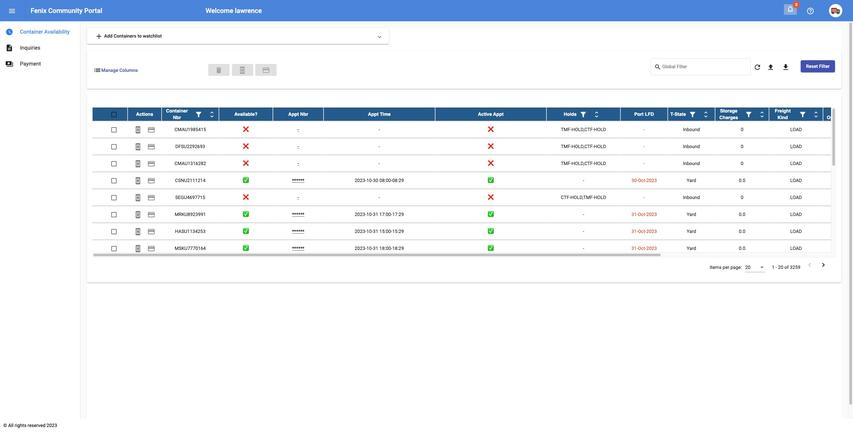 Task type: locate. For each thing, give the bounding box(es) containing it.
no color image containing navigate_next
[[820, 261, 828, 269]]

1 unfold_more from the left
[[208, 111, 216, 119]]

1 ****** link from the top
[[292, 178, 305, 183]]

nbr for container nbr
[[173, 115, 181, 120]]

10- left 18:00-
[[367, 246, 373, 251]]

4 0 from the top
[[741, 195, 744, 200]]

nbr inside the container nbr
[[173, 115, 181, 120]]

8 load from the top
[[791, 246, 802, 251]]

unfold_more button left freight kind
[[756, 108, 769, 121]]

filter_alt for storage charges
[[745, 111, 753, 119]]

4 2023- from the top
[[355, 246, 367, 251]]

1 tmf- from the top
[[561, 127, 572, 132]]

reset filter button
[[801, 60, 836, 72]]

t-state filter_alt
[[671, 111, 697, 119]]

no color image containing list
[[93, 66, 101, 74]]

3 cell from the top
[[824, 155, 854, 172]]

hold for cmau1985415
[[594, 127, 606, 132]]

3 2023- from the top
[[355, 229, 367, 234]]

per
[[723, 265, 730, 270]]

reserved
[[28, 423, 45, 429]]

6 load from the top
[[791, 212, 802, 217]]

3 unfold_more button from the left
[[700, 108, 713, 121]]

no color image containing refresh
[[754, 63, 762, 71]]

2023- left 15:00-
[[355, 229, 367, 234]]

inbound for cmau1985415
[[683, 127, 700, 132]]

payment
[[262, 66, 270, 74], [147, 126, 155, 134], [147, 143, 155, 151], [147, 160, 155, 168], [147, 177, 155, 185], [147, 194, 155, 202], [147, 211, 155, 219], [147, 228, 155, 236], [147, 245, 155, 253]]

book_online button for mrku8923991
[[131, 208, 145, 221]]

2 ****** from the top
[[292, 212, 305, 217]]

1 31- from the top
[[632, 212, 638, 217]]

0 horizontal spatial 20
[[746, 265, 751, 270]]

payment button for dfsu2292693
[[145, 140, 158, 153]]

- link for cmau1316282
[[298, 161, 299, 166]]

2023- for 2023-10-31 17:00-17:29
[[355, 212, 367, 217]]

oct- for 17:29
[[638, 212, 647, 217]]

1 unfold_more button from the left
[[205, 108, 219, 121]]

2 vertical spatial 31-oct-2023
[[632, 246, 657, 251]]

load for cmau1985415
[[791, 127, 802, 132]]

2023 for 08:29
[[647, 178, 657, 183]]

3 tmf- from the top
[[561, 161, 572, 166]]

0.0 for 2023-10-31 18:00-18:29
[[739, 246, 746, 251]]

2 vertical spatial 31
[[373, 246, 378, 251]]

ctf-
[[561, 195, 571, 200]]

book_online button
[[232, 64, 253, 76], [131, 123, 145, 136], [131, 140, 145, 153], [131, 157, 145, 170], [131, 174, 145, 187], [131, 191, 145, 204], [131, 208, 145, 221], [131, 225, 145, 238], [131, 242, 145, 255]]

unfold_more button right holds filter_alt
[[590, 108, 604, 121]]

2023-10-31 17:00-17:29
[[355, 212, 404, 217]]

****** link
[[292, 178, 305, 183], [292, 212, 305, 217], [292, 229, 305, 234], [292, 246, 305, 251]]

0.0 for 2023-10-30 08:00-08:29
[[739, 178, 746, 183]]

2 hold,ctf- from the top
[[572, 144, 594, 149]]

unfold_more for t-state
[[702, 111, 710, 119]]

filter_alt button for t-state
[[686, 108, 700, 121]]

tmf-hold,ctf-hold for dfsu2292693
[[561, 144, 606, 149]]

3 10- from the top
[[367, 229, 373, 234]]

3 column header from the left
[[668, 108, 716, 121]]

0 vertical spatial tmf-hold,ctf-hold
[[561, 127, 606, 132]]

cell for mrku8923991
[[824, 206, 854, 223]]

nbr
[[300, 112, 308, 117], [173, 115, 181, 120]]

1 row from the top
[[92, 108, 854, 121]]

7 load from the top
[[791, 229, 802, 234]]

10- left the 17:00-
[[367, 212, 373, 217]]

book_online
[[239, 66, 247, 74], [134, 126, 142, 134], [134, 143, 142, 151], [134, 160, 142, 168], [134, 177, 142, 185], [134, 194, 142, 202], [134, 211, 142, 219], [134, 228, 142, 236], [134, 245, 142, 253]]

2023- left 30 on the left top of the page
[[355, 178, 367, 183]]

3 0 from the top
[[741, 161, 744, 166]]

3 tmf-hold,ctf-hold from the top
[[561, 161, 606, 166]]

yard for 2023-10-30 08:00-08:29
[[687, 178, 697, 183]]

payment button for hasu1134253
[[145, 225, 158, 238]]

2 cell from the top
[[824, 138, 854, 155]]

1 vertical spatial tmf-
[[561, 144, 572, 149]]

filter_alt button for container nbr
[[192, 108, 205, 121]]

tmf- for dfsu2292693
[[561, 144, 572, 149]]

2023- for 2023-10-31 18:00-18:29
[[355, 246, 367, 251]]

3 yard from the top
[[687, 229, 697, 234]]

load
[[791, 127, 802, 132], [791, 144, 802, 149], [791, 161, 802, 166], [791, 178, 802, 183], [791, 195, 802, 200], [791, 212, 802, 217], [791, 229, 802, 234], [791, 246, 802, 251]]

freight
[[775, 108, 791, 114]]

8 cell from the top
[[824, 240, 854, 257]]

delete image
[[215, 66, 223, 74]]

2 tmf- from the top
[[561, 144, 572, 149]]

4 unfold_more button from the left
[[756, 108, 769, 121]]

3 row from the top
[[92, 138, 854, 155]]

container up inquiries
[[20, 29, 43, 35]]

2 yard from the top
[[687, 212, 697, 217]]

1 tmf-hold,ctf-hold from the top
[[561, 127, 606, 132]]

2 unfold_more from the left
[[593, 111, 601, 119]]

****** for 2023-10-31 15:00-15:29
[[292, 229, 305, 234]]

cell for cmau1985415
[[824, 121, 854, 138]]

tmf-hold,ctf-hold
[[561, 127, 606, 132], [561, 144, 606, 149], [561, 161, 606, 166]]

1 vertical spatial container
[[166, 108, 188, 114]]

port
[[635, 112, 644, 117]]

payment for segu4697715
[[147, 194, 155, 202]]

unfold_more button right t-state filter_alt
[[700, 108, 713, 121]]

1 vertical spatial 31-oct-2023
[[632, 229, 657, 234]]

0 for cmau1316282
[[741, 161, 744, 166]]

1 horizontal spatial appt
[[368, 112, 379, 117]]

navigation
[[0, 21, 80, 72]]

4 yard from the top
[[687, 246, 697, 251]]

0 vertical spatial tmf-
[[561, 127, 572, 132]]

3 load from the top
[[791, 161, 802, 166]]

1 cell from the top
[[824, 121, 854, 138]]

yard for 2023-10-31 15:00-15:29
[[687, 229, 697, 234]]

1 0 from the top
[[741, 127, 744, 132]]

2 column header from the left
[[547, 108, 621, 121]]

nbr inside column header
[[300, 112, 308, 117]]

3 hold from the top
[[594, 161, 606, 166]]

2 vertical spatial tmf-hold,ctf-hold
[[561, 161, 606, 166]]

0.0 for 2023-10-31 17:00-17:29
[[739, 212, 746, 217]]

3 filter_alt from the left
[[689, 111, 697, 119]]

2 31 from the top
[[373, 229, 378, 234]]

of
[[785, 265, 789, 270]]

1 vertical spatial 31
[[373, 229, 378, 234]]

filter_alt
[[195, 111, 203, 119], [580, 111, 588, 119], [689, 111, 697, 119], [745, 111, 753, 119], [799, 111, 807, 119]]

appt nbr
[[288, 112, 308, 117]]

31 left 15:00-
[[373, 229, 378, 234]]

filter_alt right 'holds'
[[580, 111, 588, 119]]

2 vertical spatial tmf-
[[561, 161, 572, 166]]

no color image
[[8, 7, 16, 15], [807, 7, 815, 15], [95, 32, 103, 40], [5, 44, 13, 52], [655, 63, 663, 71], [782, 63, 790, 71], [93, 66, 101, 74], [239, 66, 247, 74], [262, 66, 270, 74], [593, 111, 601, 119], [745, 111, 753, 119], [813, 111, 821, 119], [134, 143, 142, 151], [134, 177, 142, 185], [134, 194, 142, 202], [147, 194, 155, 202], [134, 211, 142, 219], [147, 228, 155, 236], [134, 245, 142, 253], [147, 245, 155, 253], [806, 261, 814, 269]]

3 31- from the top
[[632, 246, 638, 251]]

0 vertical spatial 31-
[[632, 212, 638, 217]]

dfsu2292693
[[175, 144, 205, 149]]

31-oct-2023 for 15:29
[[632, 229, 657, 234]]

welcome lawrence
[[206, 7, 262, 15]]

oct- for 08:29
[[638, 178, 647, 183]]

no color image containing notifications_none
[[787, 5, 795, 13]]

0 horizontal spatial container
[[20, 29, 43, 35]]

no color image inside filter_alt popup button
[[745, 111, 753, 119]]

container
[[20, 29, 43, 35], [166, 108, 188, 114]]

unfold_more for freight kind
[[813, 111, 821, 119]]

0 horizontal spatial appt
[[288, 112, 299, 117]]

2 filter_alt button from the left
[[577, 108, 590, 121]]

1 0.0 from the top
[[739, 178, 746, 183]]

no color image inside navigation
[[5, 44, 13, 52]]

filter_alt button
[[192, 108, 205, 121], [577, 108, 590, 121], [686, 108, 700, 121], [743, 108, 756, 121], [797, 108, 810, 121]]

1 load from the top
[[791, 127, 802, 132]]

mrku8923991
[[175, 212, 206, 217]]

add
[[95, 32, 103, 40]]

items per page:
[[710, 265, 742, 270]]

payment button for mrku8923991
[[145, 208, 158, 221]]

4 - link from the top
[[298, 195, 299, 200]]

****** link for 2023-10-31 18:00-18:29
[[292, 246, 305, 251]]

4 filter_alt from the left
[[745, 111, 753, 119]]

5 filter_alt from the left
[[799, 111, 807, 119]]

line
[[832, 108, 842, 114]]

3259
[[790, 265, 801, 270]]

4 ****** link from the top
[[292, 246, 305, 251]]

active appt
[[478, 112, 504, 117]]

container inside grid
[[166, 108, 188, 114]]

- link
[[298, 127, 299, 132], [298, 144, 299, 149], [298, 161, 299, 166], [298, 195, 299, 200]]

1 2023- from the top
[[355, 178, 367, 183]]

no color image containing menu
[[8, 7, 16, 15]]

payment for cmau1985415
[[147, 126, 155, 134]]

filter_alt right freight kind
[[799, 111, 807, 119]]

2 appt from the left
[[368, 112, 379, 117]]

port lfd column header
[[621, 108, 668, 121]]

3 0.0 from the top
[[739, 229, 746, 234]]

delete
[[215, 66, 223, 74]]

segu4697715
[[175, 195, 205, 200]]

0
[[741, 127, 744, 132], [741, 144, 744, 149], [741, 161, 744, 166], [741, 195, 744, 200]]

7 cell from the top
[[824, 223, 854, 240]]

❌
[[243, 127, 249, 132], [488, 127, 494, 132], [243, 144, 249, 149], [488, 144, 494, 149], [243, 161, 249, 166], [488, 161, 494, 166], [243, 195, 249, 200], [488, 195, 494, 200]]

2 vertical spatial 31-
[[632, 246, 638, 251]]

1 yard from the top
[[687, 178, 697, 183]]

payment button for msku7770164
[[145, 242, 158, 255]]

9 row from the top
[[92, 240, 854, 257]]

10-
[[367, 178, 373, 183], [367, 212, 373, 217], [367, 229, 373, 234], [367, 246, 373, 251]]

2 hold from the top
[[594, 144, 606, 149]]

payment button for cmau1985415
[[145, 123, 158, 136]]

notifications_none button
[[784, 4, 797, 15]]

2 2023- from the top
[[355, 212, 367, 217]]

2 10- from the top
[[367, 212, 373, 217]]

2023-
[[355, 178, 367, 183], [355, 212, 367, 217], [355, 229, 367, 234], [355, 246, 367, 251]]

appt inside column header
[[368, 112, 379, 117]]

filter_alt right storage charges
[[745, 111, 753, 119]]

1 vertical spatial tmf-hold,ctf-hold
[[561, 144, 606, 149]]

0 vertical spatial container
[[20, 29, 43, 35]]

no color image containing file_upload
[[767, 63, 775, 71]]

4 oct- from the top
[[638, 246, 647, 251]]

menu button
[[5, 4, 19, 17]]

no color image containing navigate_before
[[806, 261, 814, 269]]

0 vertical spatial 31
[[373, 212, 378, 217]]

2023- left 18:00-
[[355, 246, 367, 251]]

17:29
[[392, 212, 404, 217]]

6 cell from the top
[[824, 206, 854, 223]]

book_online for cmau1985415
[[134, 126, 142, 134]]

unfold_more button
[[205, 108, 219, 121], [590, 108, 604, 121], [700, 108, 713, 121], [756, 108, 769, 121], [810, 108, 823, 121]]

20 left of
[[778, 265, 784, 270]]

2 0.0 from the top
[[739, 212, 746, 217]]

2023 for 18:29
[[647, 246, 657, 251]]

grid containing filter_alt
[[92, 108, 854, 258]]

1 31-oct-2023 from the top
[[632, 212, 657, 217]]

1 filter_alt from the left
[[195, 111, 203, 119]]

3 inbound from the top
[[683, 161, 700, 166]]

no color image
[[787, 5, 795, 13], [5, 28, 13, 36], [5, 60, 13, 68], [754, 63, 762, 71], [767, 63, 775, 71], [195, 111, 203, 119], [208, 111, 216, 119], [580, 111, 588, 119], [689, 111, 697, 119], [702, 111, 710, 119], [759, 111, 767, 119], [799, 111, 807, 119], [134, 126, 142, 134], [147, 126, 155, 134], [147, 143, 155, 151], [134, 160, 142, 168], [147, 160, 155, 168], [147, 177, 155, 185], [147, 211, 155, 219], [134, 228, 142, 236], [820, 261, 828, 269]]

******
[[292, 178, 305, 183], [292, 212, 305, 217], [292, 229, 305, 234], [292, 246, 305, 251]]

2 horizontal spatial appt
[[493, 112, 504, 117]]

unfold_more button for t-state
[[700, 108, 713, 121]]

containers
[[114, 33, 136, 39]]

3 - link from the top
[[298, 161, 299, 166]]

1 ****** from the top
[[292, 178, 305, 183]]

no color image inside 'menu' button
[[8, 7, 16, 15]]

5 cell from the top
[[824, 189, 854, 206]]

grid
[[92, 108, 854, 258]]

31 left 18:00-
[[373, 246, 378, 251]]

1 20 from the left
[[746, 265, 751, 270]]

unfold_more button for container nbr
[[205, 108, 219, 121]]

storage
[[720, 108, 738, 114]]

4 filter_alt button from the left
[[743, 108, 756, 121]]

unfold_more button up cmau1985415
[[205, 108, 219, 121]]

line operator
[[827, 108, 847, 120]]

tmf- for cmau1985415
[[561, 127, 572, 132]]

0 vertical spatial hold,ctf-
[[572, 127, 594, 132]]

load for mrku8923991
[[791, 212, 802, 217]]

list
[[93, 66, 101, 74]]

4 load from the top
[[791, 178, 802, 183]]

1 oct- from the top
[[638, 178, 647, 183]]

hold for dfsu2292693
[[594, 144, 606, 149]]

2023- left the 17:00-
[[355, 212, 367, 217]]

1 inbound from the top
[[683, 127, 700, 132]]

no color image containing add
[[95, 32, 103, 40]]

5 row from the top
[[92, 172, 854, 189]]

row containing filter_alt
[[92, 108, 854, 121]]

08:00-
[[380, 178, 392, 183]]

20 right page: on the bottom of the page
[[746, 265, 751, 270]]

payment button for cmau1316282
[[145, 157, 158, 170]]

cell for segu4697715
[[824, 189, 854, 206]]

1 vertical spatial 31-
[[632, 229, 638, 234]]

load for csnu2111214
[[791, 178, 802, 183]]

3 ****** link from the top
[[292, 229, 305, 234]]

1 hold,ctf- from the top
[[572, 127, 594, 132]]

1 horizontal spatial nbr
[[300, 112, 308, 117]]

no color image containing help_outline
[[807, 7, 815, 15]]

4 0.0 from the top
[[739, 246, 746, 251]]

3 filter_alt button from the left
[[686, 108, 700, 121]]

1 appt from the left
[[288, 112, 299, 117]]

filter_alt button for holds
[[577, 108, 590, 121]]

container for nbr
[[166, 108, 188, 114]]

oct- for 15:29
[[638, 229, 647, 234]]

no color image containing watch_later
[[5, 28, 13, 36]]

cell for msku7770164
[[824, 240, 854, 257]]

oct-
[[638, 178, 647, 183], [638, 212, 647, 217], [638, 229, 647, 234], [638, 246, 647, 251]]

available? column header
[[219, 108, 273, 121]]

2023- for 2023-10-30 08:00-08:29
[[355, 178, 367, 183]]

10- left 15:00-
[[367, 229, 373, 234]]

1 vertical spatial hold,ctf-
[[572, 144, 594, 149]]

items
[[710, 265, 722, 270]]

inbound
[[683, 127, 700, 132], [683, 144, 700, 149], [683, 161, 700, 166], [683, 195, 700, 200]]

payment button
[[256, 64, 277, 76], [145, 123, 158, 136], [145, 140, 158, 153], [145, 157, 158, 170], [145, 174, 158, 187], [145, 191, 158, 204], [145, 208, 158, 221], [145, 225, 158, 238], [145, 242, 158, 255]]

1 horizontal spatial container
[[166, 108, 188, 114]]

5 filter_alt button from the left
[[797, 108, 810, 121]]

navigation containing watch_later
[[0, 21, 80, 72]]

4 inbound from the top
[[683, 195, 700, 200]]

cell
[[824, 121, 854, 138], [824, 138, 854, 155], [824, 155, 854, 172], [824, 172, 854, 189], [824, 189, 854, 206], [824, 206, 854, 223], [824, 223, 854, 240], [824, 240, 854, 257]]

filter_alt up cmau1985415
[[195, 111, 203, 119]]

5 unfold_more button from the left
[[810, 108, 823, 121]]

0 for cmau1985415
[[741, 127, 744, 132]]

no color image containing filter_alt
[[745, 111, 753, 119]]

3 unfold_more from the left
[[702, 111, 710, 119]]

unfold_more
[[208, 111, 216, 119], [593, 111, 601, 119], [702, 111, 710, 119], [759, 111, 767, 119], [813, 111, 821, 119]]

no color image containing description
[[5, 44, 13, 52]]

5 unfold_more from the left
[[813, 111, 821, 119]]

3 hold,ctf- from the top
[[572, 161, 594, 166]]

1 filter_alt button from the left
[[192, 108, 205, 121]]

****** link for 2023-10-30 08:00-08:29
[[292, 178, 305, 183]]

0 horizontal spatial nbr
[[173, 115, 181, 120]]

1 - link from the top
[[298, 127, 299, 132]]

line operator column header
[[824, 108, 854, 121]]

2 31- from the top
[[632, 229, 638, 234]]

2 oct- from the top
[[638, 212, 647, 217]]

availability
[[44, 29, 70, 35]]

31
[[373, 212, 378, 217], [373, 229, 378, 234], [373, 246, 378, 251]]

appt for appt nbr
[[288, 112, 299, 117]]

- link for cmau1985415
[[298, 127, 299, 132]]

storage charges
[[720, 108, 739, 120]]

column header
[[162, 108, 219, 121], [547, 108, 621, 121], [668, 108, 716, 121], [716, 108, 770, 121], [770, 108, 824, 121]]

cell for hasu1134253
[[824, 223, 854, 240]]

unfold_more for storage charges
[[759, 111, 767, 119]]

filter_alt right state
[[689, 111, 697, 119]]

5 load from the top
[[791, 195, 802, 200]]

payment for cmau1316282
[[147, 160, 155, 168]]

0 vertical spatial 31-oct-2023
[[632, 212, 657, 217]]

2 load from the top
[[791, 144, 802, 149]]

container up cmau1985415
[[166, 108, 188, 114]]

10- left 08:00-
[[367, 178, 373, 183]]

book_online button for hasu1134253
[[131, 225, 145, 238]]

1 hold from the top
[[594, 127, 606, 132]]

hold,ctf-
[[572, 127, 594, 132], [572, 144, 594, 149], [572, 161, 594, 166]]

payment for msku7770164
[[147, 245, 155, 253]]

unfold_more button left line operator
[[810, 108, 823, 121]]

3 ****** from the top
[[292, 229, 305, 234]]

refresh
[[754, 63, 762, 71]]

filter
[[820, 64, 830, 69]]

2 vertical spatial hold,ctf-
[[572, 161, 594, 166]]

4 10- from the top
[[367, 246, 373, 251]]

actions column header
[[128, 108, 162, 121]]

no color image containing file_download
[[782, 63, 790, 71]]

2 - link from the top
[[298, 144, 299, 149]]

15:00-
[[380, 229, 392, 234]]

book_online for mrku8923991
[[134, 211, 142, 219]]

3 oct- from the top
[[638, 229, 647, 234]]

31 left the 17:00-
[[373, 212, 378, 217]]

t-
[[671, 112, 675, 117]]

appt inside column header
[[288, 112, 299, 117]]

1 10- from the top
[[367, 178, 373, 183]]

row
[[92, 108, 854, 121], [92, 121, 854, 138], [92, 138, 854, 155], [92, 155, 854, 172], [92, 172, 854, 189], [92, 189, 854, 206], [92, 206, 854, 223], [92, 223, 854, 240], [92, 240, 854, 257]]

4 cell from the top
[[824, 172, 854, 189]]

1 horizontal spatial 20
[[778, 265, 784, 270]]



Task type: describe. For each thing, give the bounding box(es) containing it.
****** link for 2023-10-31 17:00-17:29
[[292, 212, 305, 217]]

appt for appt time
[[368, 112, 379, 117]]

2023-10-31 18:00-18:29
[[355, 246, 404, 251]]

18:00-
[[380, 246, 392, 251]]

msku7770164
[[175, 246, 206, 251]]

31 for 18:00-
[[373, 246, 378, 251]]

add
[[104, 33, 113, 39]]

payments
[[5, 60, 13, 68]]

2023-10-30 08:00-08:29
[[355, 178, 404, 183]]

lfd
[[645, 112, 654, 117]]

© all rights reserved 2023
[[3, 423, 57, 429]]

load for dfsu2292693
[[791, 144, 802, 149]]

31- for 2023-10-31 17:00-17:29
[[632, 212, 638, 217]]

book_online button for msku7770164
[[131, 242, 145, 255]]

2 row from the top
[[92, 121, 854, 138]]

fenix
[[31, 7, 47, 15]]

©
[[3, 423, 7, 429]]

community
[[48, 7, 83, 15]]

refresh button
[[751, 60, 764, 74]]

manage
[[101, 68, 118, 73]]

inquiries
[[20, 45, 40, 51]]

unfold_more for container nbr
[[208, 111, 216, 119]]

****** for 2023-10-30 08:00-08:29
[[292, 178, 305, 183]]

lawrence
[[235, 7, 262, 15]]

book_online for dfsu2292693
[[134, 143, 142, 151]]

search
[[655, 64, 662, 71]]

no color image containing payments
[[5, 60, 13, 68]]

book_online button for cmau1316282
[[131, 157, 145, 170]]

31-oct-2023 for 17:29
[[632, 212, 657, 217]]

no color image inside file_download button
[[782, 63, 790, 71]]

file_download
[[782, 63, 790, 71]]

30-
[[632, 178, 638, 183]]

book_online for hasu1134253
[[134, 228, 142, 236]]

10- for 08:00-
[[367, 178, 373, 183]]

navigate_before button
[[804, 261, 816, 271]]

page:
[[731, 265, 742, 270]]

columns
[[119, 68, 138, 73]]

31- for 2023-10-31 15:00-15:29
[[632, 229, 638, 234]]

payment for mrku8923991
[[147, 211, 155, 219]]

hold,ctf- for dfsu2292693
[[572, 144, 594, 149]]

navigate_next button
[[818, 261, 830, 271]]

no color image inside the help_outline popup button
[[807, 7, 815, 15]]

30
[[373, 178, 378, 183]]

operator
[[827, 115, 847, 120]]

charges
[[720, 115, 739, 120]]

1 column header from the left
[[162, 108, 219, 121]]

notifications_none
[[787, 5, 795, 13]]

cmau1316282
[[175, 161, 206, 166]]

payment for hasu1134253
[[147, 228, 155, 236]]

hold,ctf- for cmau1985415
[[572, 127, 594, 132]]

2023 for 17:29
[[647, 212, 657, 217]]

state
[[675, 112, 686, 117]]

1 - 20 of 3259
[[772, 265, 801, 270]]

help_outline
[[807, 7, 815, 15]]

book_online button for segu4697715
[[131, 191, 145, 204]]

active
[[478, 112, 492, 117]]

reset filter
[[806, 64, 830, 69]]

file_upload button
[[764, 60, 778, 74]]

18:29
[[392, 246, 404, 251]]

file_upload
[[767, 63, 775, 71]]

delete button
[[208, 64, 230, 76]]

book_online for csnu2111214
[[134, 177, 142, 185]]

book_online for cmau1316282
[[134, 160, 142, 168]]

filter_alt button for freight kind
[[797, 108, 810, 121]]

5 column header from the left
[[770, 108, 824, 121]]

hold for segu4697715
[[594, 195, 606, 200]]

yard for 2023-10-31 18:00-18:29
[[687, 246, 697, 251]]

cell for cmau1316282
[[824, 155, 854, 172]]

fenix community portal
[[31, 7, 102, 15]]

cmau1985415
[[175, 127, 206, 132]]

0 for segu4697715
[[741, 195, 744, 200]]

book_online button for dfsu2292693
[[131, 140, 145, 153]]

2023 for 15:29
[[647, 229, 657, 234]]

no color image inside navigate_before button
[[806, 261, 814, 269]]

appt inside 'column header'
[[493, 112, 504, 117]]

tmf-hold,ctf-hold for cmau1985415
[[561, 127, 606, 132]]

holds filter_alt
[[564, 111, 588, 119]]

0.0 for 2023-10-31 15:00-15:29
[[739, 229, 746, 234]]

- link for dfsu2292693
[[298, 144, 299, 149]]

6 row from the top
[[92, 189, 854, 206]]

inbound for segu4697715
[[683, 195, 700, 200]]

menu
[[8, 7, 16, 15]]

book_online button for cmau1985415
[[131, 123, 145, 136]]

17:00-
[[380, 212, 392, 217]]

hold,tmf-
[[571, 195, 594, 200]]

load for segu4697715
[[791, 195, 802, 200]]

reset
[[806, 64, 818, 69]]

active appt column header
[[435, 108, 547, 121]]

no color image containing search
[[655, 63, 663, 71]]

no color image inside file_upload button
[[767, 63, 775, 71]]

no color image inside notifications_none popup button
[[787, 5, 795, 13]]

cell for csnu2111214
[[824, 172, 854, 189]]

port lfd
[[635, 112, 654, 117]]

payment button for csnu2111214
[[145, 174, 158, 187]]

ctf-hold,tmf-hold
[[561, 195, 606, 200]]

watchlist
[[143, 33, 162, 39]]

unfold_more button for freight kind
[[810, 108, 823, 121]]

unfold_more button for holds
[[590, 108, 604, 121]]

to
[[138, 33, 142, 39]]

filter_alt for container nbr
[[195, 111, 203, 119]]

15:29
[[392, 229, 404, 234]]

freight kind
[[775, 108, 791, 120]]

tmf- for cmau1316282
[[561, 161, 572, 166]]

appt time column header
[[324, 108, 435, 121]]

31 for 15:00-
[[373, 229, 378, 234]]

filter_alt for freight kind
[[799, 111, 807, 119]]

08:29
[[392, 178, 404, 183]]

1
[[772, 265, 775, 270]]

oct- for 18:29
[[638, 246, 647, 251]]

0 for dfsu2292693
[[741, 144, 744, 149]]

file_download button
[[779, 60, 793, 74]]

load for cmau1316282
[[791, 161, 802, 166]]

inbound for dfsu2292693
[[683, 144, 700, 149]]

csnu2111214
[[175, 178, 206, 183]]

navigate_before
[[806, 261, 814, 269]]

payment for csnu2111214
[[147, 177, 155, 185]]

- link for segu4697715
[[298, 195, 299, 200]]

7 row from the top
[[92, 206, 854, 223]]

actions
[[136, 112, 153, 117]]

payment for dfsu2292693
[[147, 143, 155, 151]]

kind
[[778, 115, 788, 120]]

2 20 from the left
[[778, 265, 784, 270]]

available?
[[234, 112, 258, 117]]

appt time
[[368, 112, 391, 117]]

hasu1134253
[[175, 229, 206, 234]]

payment
[[20, 61, 41, 67]]

nbr for appt nbr
[[300, 112, 308, 117]]

container nbr
[[166, 108, 188, 120]]

appt nbr column header
[[273, 108, 324, 121]]

container for availability
[[20, 29, 43, 35]]

add add containers to watchlist
[[95, 32, 162, 40]]

help_outline button
[[804, 4, 817, 17]]

31 for 17:00-
[[373, 212, 378, 217]]

no color image inside navigate_next 'button'
[[820, 261, 828, 269]]

list manage columns
[[93, 66, 138, 74]]

hold,ctf- for cmau1316282
[[572, 161, 594, 166]]

book_online for segu4697715
[[134, 194, 142, 202]]

time
[[380, 112, 391, 117]]

load for msku7770164
[[791, 246, 802, 251]]

watch_later
[[5, 28, 13, 36]]

2023- for 2023-10-31 15:00-15:29
[[355, 229, 367, 234]]

2023-10-31 15:00-15:29
[[355, 229, 404, 234]]

welcome
[[206, 7, 233, 15]]

unfold_more button for storage charges
[[756, 108, 769, 121]]

filter_alt button for storage charges
[[743, 108, 756, 121]]

4 column header from the left
[[716, 108, 770, 121]]

30-oct-2023
[[632, 178, 657, 183]]

portal
[[84, 7, 102, 15]]

Global Watchlist Filter field
[[663, 65, 748, 71]]

load for hasu1134253
[[791, 229, 802, 234]]

description
[[5, 44, 13, 52]]

8 row from the top
[[92, 223, 854, 240]]

unfold_more for holds
[[593, 111, 601, 119]]

cell for dfsu2292693
[[824, 138, 854, 155]]

hold for cmau1316282
[[594, 161, 606, 166]]

no color image inside the refresh button
[[754, 63, 762, 71]]

4 row from the top
[[92, 155, 854, 172]]

book_online button for csnu2111214
[[131, 174, 145, 187]]

2 filter_alt from the left
[[580, 111, 588, 119]]



Task type: vqa. For each thing, say whether or not it's contained in the screenshot.
31- corresponding to 2023-10-31 18:00-18:29
yes



